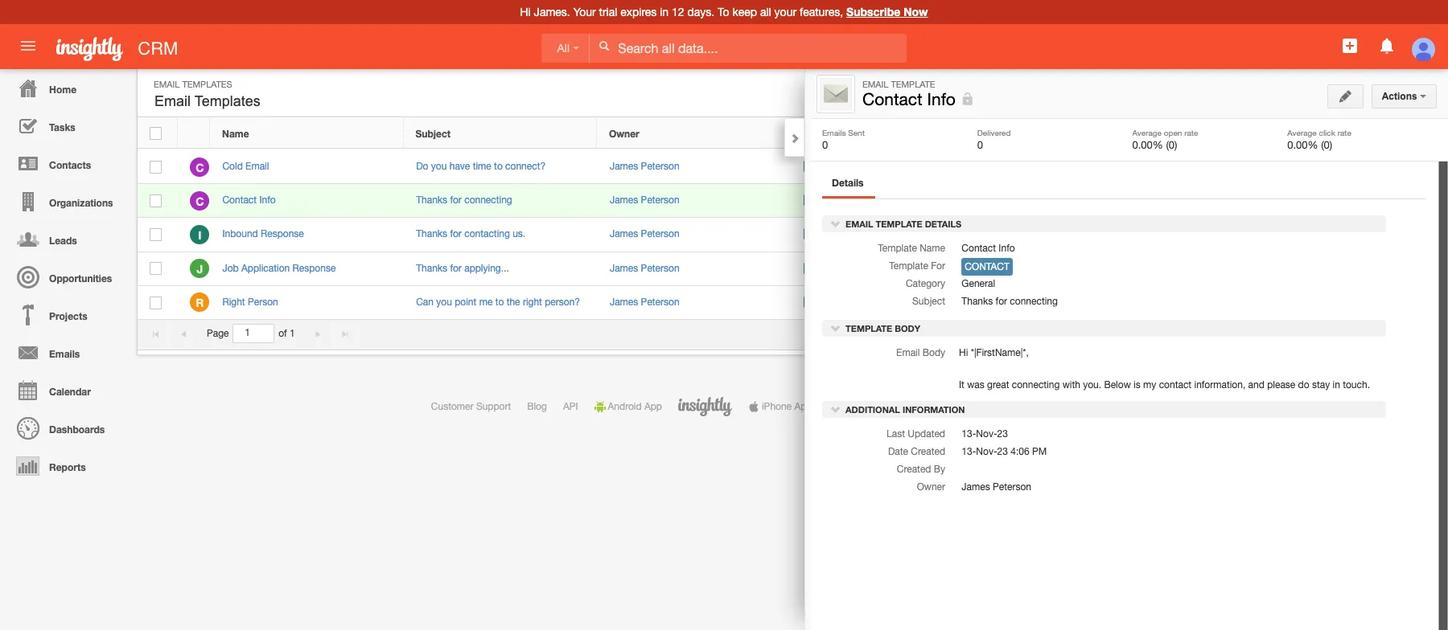 Task type: describe. For each thing, give the bounding box(es) containing it.
13-nov-23 4:06 pm cell for us.
[[1226, 218, 1367, 252]]

emails link
[[4, 334, 129, 372]]

c for cold email
[[196, 161, 204, 174]]

leads
[[49, 235, 77, 247]]

james peterson for can you point me to the right person?
[[610, 297, 680, 308]]

blog
[[527, 402, 547, 413]]

2 vertical spatial info
[[999, 243, 1015, 255]]

job
[[222, 263, 239, 274]]

james peterson for thanks for connecting
[[610, 195, 680, 206]]

to for c
[[494, 161, 503, 172]]

2 horizontal spatial of
[[1350, 328, 1359, 340]]

delivered 0
[[978, 128, 1011, 151]]

23 for do you have time to connect?
[[1274, 161, 1285, 172]]

privacy policy
[[916, 402, 977, 413]]

tasks link
[[4, 107, 129, 145]]

right person link
[[222, 297, 286, 308]]

android
[[608, 402, 642, 413]]

for down contact
[[996, 296, 1008, 308]]

sales cell for i
[[791, 218, 912, 252]]

can you point me to the right person?
[[416, 297, 580, 308]]

api link
[[563, 402, 578, 413]]

sales for c
[[807, 161, 830, 171]]

2 vertical spatial connecting
[[1012, 380, 1060, 391]]

right
[[523, 297, 542, 308]]

your
[[775, 6, 797, 19]]

1 horizontal spatial details
[[925, 219, 962, 230]]

1 field
[[234, 325, 274, 343]]

do you have time to connect?
[[416, 161, 546, 172]]

email templates email templates
[[154, 80, 261, 109]]

rate
[[1144, 128, 1166, 140]]

open
[[1117, 128, 1142, 140]]

do you have time to connect? link
[[416, 161, 546, 172]]

it was great connecting with you. below is my contact information, and please do stay in touch.
[[959, 380, 1371, 391]]

general inside cell
[[807, 195, 840, 205]]

0 horizontal spatial info
[[259, 195, 276, 206]]

reports link
[[4, 447, 129, 485]]

0% for time
[[1121, 161, 1135, 171]]

page
[[207, 328, 229, 340]]

last updated
[[887, 429, 946, 440]]

app for iphone app
[[795, 402, 812, 413]]

pm for thanks for connecting
[[1309, 195, 1324, 206]]

13-nov-23
[[962, 429, 1008, 440]]

iphone
[[762, 402, 792, 413]]

sales for r
[[807, 297, 830, 307]]

time
[[473, 161, 492, 172]]

0 vertical spatial templates
[[182, 80, 232, 89]]

peterson for can you point me to the right person?
[[641, 297, 680, 308]]

contact cell for r
[[912, 286, 1106, 320]]

for for c
[[450, 195, 462, 206]]

1 horizontal spatial subject
[[913, 296, 946, 308]]

4:06 for do you have time to connect?
[[1288, 161, 1307, 172]]

inbound response link
[[222, 229, 312, 240]]

for for j
[[450, 263, 462, 274]]

for
[[931, 261, 946, 272]]

contact inside i row
[[924, 229, 959, 240]]

information,
[[1195, 380, 1246, 391]]

i row
[[138, 218, 1408, 252]]

1 horizontal spatial of
[[857, 402, 865, 413]]

date created
[[888, 447, 946, 458]]

white image
[[599, 40, 610, 52]]

dashboards
[[49, 424, 105, 436]]

contact up inbound
[[222, 195, 257, 206]]

13-nov-23 4:06 pm cell for time
[[1226, 150, 1367, 184]]

data processing addendum link
[[993, 402, 1114, 413]]

customer
[[431, 402, 474, 413]]

contact info link
[[222, 195, 284, 206]]

nov- for thanks for contacting us.
[[1253, 229, 1275, 240]]

expires
[[621, 6, 657, 19]]

james for can you point me to the right person?
[[610, 297, 638, 308]]

contact
[[1159, 380, 1192, 391]]

iphone app link
[[748, 402, 812, 413]]

rate for average open rate 0.00% (0)
[[1185, 128, 1199, 138]]

james peterson for thanks for contacting us.
[[610, 229, 680, 240]]

1 vertical spatial category
[[906, 279, 946, 290]]

contact inside r row
[[924, 297, 959, 308]]

james peterson link for thanks for applying...
[[610, 263, 680, 274]]

1 vertical spatial owner
[[917, 482, 946, 493]]

stay
[[1313, 380, 1330, 391]]

thanks for j
[[416, 263, 448, 274]]

the
[[507, 297, 520, 308]]

2 5 from the left
[[1362, 328, 1367, 340]]

0 horizontal spatial date
[[888, 447, 909, 458]]

pm for thanks for contacting us.
[[1309, 229, 1324, 240]]

13- for do you have time to connect?
[[1239, 161, 1253, 172]]

c link for cold email
[[190, 157, 210, 177]]

sales cell for c
[[791, 150, 912, 184]]

james peterson for do you have time to connect?
[[610, 161, 680, 172]]

can
[[416, 297, 434, 308]]

connect?
[[505, 161, 546, 172]]

0% cell for time
[[1106, 150, 1226, 184]]

calendar
[[49, 386, 91, 398]]

1 horizontal spatial 1
[[1328, 328, 1333, 340]]

j link
[[190, 259, 210, 279]]

lead cell
[[912, 150, 1106, 184]]

navigation containing home
[[0, 69, 129, 485]]

person
[[248, 297, 278, 308]]

2 column header from the left
[[1367, 118, 1407, 149]]

0 vertical spatial contact info
[[863, 89, 956, 109]]

template down the hiring cell
[[846, 323, 893, 334]]

data
[[993, 402, 1013, 413]]

james.
[[534, 6, 570, 19]]

have
[[450, 161, 470, 172]]

i
[[198, 229, 202, 242]]

nov- for do you have time to connect?
[[1253, 161, 1275, 172]]

hi *|firstname|*,
[[959, 347, 1029, 359]]

template name
[[878, 243, 946, 255]]

data processing addendum
[[993, 402, 1114, 413]]

james peterson link for can you point me to the right person?
[[610, 297, 680, 308]]

great
[[988, 380, 1010, 391]]

13-nov-23 4:06 pm for do you have time to connect?
[[1239, 161, 1324, 172]]

23 for thanks for contacting us.
[[1274, 229, 1285, 240]]

created date
[[1238, 128, 1299, 140]]

0 inside emails sent 0
[[822, 139, 828, 151]]

0.00% for average open rate 0.00% (0)
[[1133, 139, 1164, 151]]

trial
[[599, 6, 618, 19]]

row containing name
[[138, 118, 1407, 149]]

*|firstname|*,
[[971, 347, 1029, 359]]

person?
[[545, 297, 580, 308]]

created for by
[[897, 465, 932, 476]]

updated
[[908, 429, 946, 440]]

all
[[557, 42, 570, 55]]

r link
[[190, 293, 210, 313]]

opportunities
[[49, 273, 112, 285]]

0 horizontal spatial 1
[[290, 328, 295, 340]]

i link
[[190, 225, 210, 245]]

to for r
[[495, 297, 504, 308]]

chevron right image
[[789, 133, 801, 144]]

hi for hi james. your trial expires in 12 days. to keep all your features, subscribe now
[[520, 6, 531, 19]]

email template image
[[820, 78, 852, 110]]

email template details
[[843, 219, 962, 230]]

2 0% cell from the top
[[1106, 184, 1226, 218]]

1 column header from the left
[[178, 118, 210, 149]]

contact inside the j row
[[924, 263, 959, 274]]

emails for emails sent 0
[[822, 128, 846, 138]]

2 0% from the top
[[1121, 195, 1135, 205]]

response inside i row
[[261, 229, 304, 240]]

subscribe now link
[[847, 5, 928, 19]]

opportunities link
[[4, 258, 129, 296]]

actions
[[1382, 91, 1420, 102]]

privacy
[[916, 402, 948, 413]]

c for contact info
[[196, 195, 204, 208]]

template up 'template name'
[[876, 219, 923, 230]]

0 horizontal spatial of
[[279, 328, 287, 340]]

calendar link
[[4, 372, 129, 410]]

james peterson link for thanks for connecting
[[610, 195, 680, 206]]

processing
[[1016, 402, 1064, 413]]

peterson for thanks for contacting us.
[[641, 229, 680, 240]]

12
[[672, 6, 685, 19]]

average for average click rate 0.00% (0)
[[1288, 128, 1317, 138]]

inbound response
[[222, 229, 304, 240]]

organizations
[[49, 197, 113, 209]]

touch.
[[1343, 380, 1371, 391]]

13-nov-23 4:06 pm for thanks for connecting
[[1239, 195, 1324, 206]]

is
[[1134, 380, 1141, 391]]

actions button
[[1372, 85, 1437, 109]]

it
[[959, 380, 965, 391]]

average open rate 0.00% (0)
[[1133, 128, 1199, 151]]

0 horizontal spatial contact info
[[222, 195, 276, 206]]

row group containing c
[[138, 150, 1408, 320]]

you for c
[[431, 161, 447, 172]]

sent
[[848, 128, 865, 138]]

details inside 'link'
[[832, 177, 864, 189]]

created by
[[897, 465, 946, 476]]

contact cell for c
[[912, 184, 1106, 218]]

hi james. your trial expires in 12 days. to keep all your features, subscribe now
[[520, 5, 928, 19]]

james for thanks for contacting us.
[[610, 229, 638, 240]]

contact cell for i
[[912, 218, 1106, 252]]

all
[[761, 6, 772, 19]]

organizations link
[[4, 183, 129, 221]]

reports
[[49, 462, 86, 474]]



Task type: vqa. For each thing, say whether or not it's contained in the screenshot.


Task type: locate. For each thing, give the bounding box(es) containing it.
0 vertical spatial name
[[222, 128, 249, 140]]

column header
[[178, 118, 210, 149], [1367, 118, 1407, 149]]

0 horizontal spatial 0
[[822, 139, 828, 151]]

hiring cell
[[791, 252, 912, 286]]

additional information
[[843, 405, 965, 415]]

template for
[[889, 261, 946, 272]]

1 0 from the left
[[822, 139, 828, 151]]

0 inside delivered 0
[[978, 139, 983, 151]]

sales down hiring
[[807, 297, 830, 307]]

4:06 inside i row
[[1288, 229, 1307, 240]]

sales for i
[[807, 229, 830, 239]]

rate for average click rate 0.00% (0)
[[1338, 128, 1352, 138]]

peterson inside r row
[[641, 297, 680, 308]]

0 vertical spatial connecting
[[465, 195, 512, 206]]

contacting
[[465, 229, 510, 240]]

new email template link
[[1278, 80, 1391, 105]]

2 13-nov-23 4:06 pm cell from the top
[[1226, 184, 1367, 218]]

0% for us.
[[1121, 229, 1135, 239]]

for inside c row
[[450, 195, 462, 206]]

13- for thanks for connecting
[[1239, 195, 1253, 206]]

1 (0) from the left
[[1166, 139, 1178, 151]]

1 left the -
[[1328, 328, 1333, 340]]

info up inbound response link
[[259, 195, 276, 206]]

0 vertical spatial in
[[660, 6, 669, 19]]

thanks for applying...
[[416, 263, 509, 274]]

c left cold
[[196, 161, 204, 174]]

0 vertical spatial created
[[1238, 128, 1274, 140]]

1 horizontal spatial 0
[[978, 139, 983, 151]]

connecting up processing
[[1012, 380, 1060, 391]]

1 contact cell from the top
[[912, 184, 1106, 218]]

created down updated
[[911, 447, 946, 458]]

notifications image
[[1378, 36, 1397, 56]]

tasks
[[49, 122, 75, 134]]

1 vertical spatial thanks for connecting
[[962, 296, 1058, 308]]

thanks inside i row
[[416, 229, 448, 240]]

0 horizontal spatial average
[[1133, 128, 1162, 138]]

hi left james.
[[520, 6, 531, 19]]

2 chevron down image from the top
[[831, 323, 842, 334]]

james peterson link for do you have time to connect?
[[610, 161, 680, 172]]

james inside r row
[[610, 297, 638, 308]]

app right iphone
[[795, 402, 812, 413]]

thanks down do
[[416, 195, 448, 206]]

1 vertical spatial you
[[436, 297, 452, 308]]

james peterson inside i row
[[610, 229, 680, 240]]

chevron down image for last
[[831, 404, 842, 415]]

peterson for thanks for connecting
[[641, 195, 680, 206]]

None checkbox
[[150, 127, 162, 140], [150, 161, 162, 174], [150, 195, 162, 208], [150, 229, 162, 242], [150, 263, 162, 276], [150, 297, 162, 310], [150, 127, 162, 140], [150, 161, 162, 174], [150, 195, 162, 208], [150, 229, 162, 242], [150, 263, 162, 276], [150, 297, 162, 310]]

Search all data.... text field
[[590, 34, 907, 63]]

1 vertical spatial subject
[[913, 296, 946, 308]]

(0) down open
[[1166, 139, 1178, 151]]

average inside average open rate 0.00% (0)
[[1133, 128, 1162, 138]]

template left actions
[[1339, 87, 1381, 98]]

1 sales from the top
[[807, 161, 830, 171]]

2 vertical spatial sales
[[807, 297, 830, 307]]

chevron down image left additional
[[831, 404, 842, 415]]

james peterson link for thanks for contacting us.
[[610, 229, 680, 240]]

average left open
[[1133, 128, 1162, 138]]

nov- for thanks for connecting
[[1253, 195, 1275, 206]]

1 horizontal spatial date
[[1277, 128, 1299, 140]]

1 vertical spatial sales
[[807, 229, 830, 239]]

4 james peterson link from the top
[[610, 263, 680, 274]]

created down date created
[[897, 465, 932, 476]]

to inside r row
[[495, 297, 504, 308]]

0 horizontal spatial thanks for connecting
[[416, 195, 512, 206]]

1 vertical spatial hi
[[959, 347, 968, 359]]

3 contact cell from the top
[[912, 252, 1106, 286]]

3 0% from the top
[[1121, 229, 1135, 239]]

hi for hi *|firstname|*,
[[959, 347, 968, 359]]

pm
[[1309, 161, 1324, 172], [1309, 195, 1324, 206], [1309, 229, 1324, 240], [1032, 447, 1047, 458]]

sales cell
[[791, 150, 912, 184], [791, 218, 912, 252], [791, 286, 912, 320]]

body up email body
[[895, 323, 921, 334]]

average inside average click rate 0.00% (0)
[[1288, 128, 1317, 138]]

hiring
[[807, 263, 832, 273]]

1 sales cell from the top
[[791, 150, 912, 184]]

j row
[[138, 252, 1408, 286]]

hi inside hi james. your trial expires in 12 days. to keep all your features, subscribe now
[[520, 6, 531, 19]]

0 vertical spatial c
[[196, 161, 204, 174]]

13-nov-23 4:06 pm for thanks for contacting us.
[[1239, 229, 1324, 240]]

days.
[[688, 6, 715, 19]]

2 james peterson link from the top
[[610, 195, 680, 206]]

5
[[1342, 328, 1348, 340], [1362, 328, 1367, 340]]

1 vertical spatial in
[[1333, 380, 1341, 391]]

templates
[[182, 80, 232, 89], [194, 93, 261, 109]]

0.00% for average click rate 0.00% (0)
[[1288, 139, 1319, 151]]

0 horizontal spatial owner
[[609, 128, 640, 140]]

0 down 'delivered'
[[978, 139, 983, 151]]

name up for
[[920, 243, 946, 255]]

rate right click
[[1338, 128, 1352, 138]]

nov-
[[1253, 161, 1275, 172], [1253, 195, 1275, 206], [1253, 229, 1275, 240], [976, 429, 998, 440], [976, 447, 998, 458]]

created inside row
[[1238, 128, 1274, 140]]

hi up it
[[959, 347, 968, 359]]

subject down for
[[913, 296, 946, 308]]

general up i row
[[807, 195, 840, 205]]

email body
[[897, 347, 946, 359]]

2 vertical spatial 0%
[[1121, 229, 1135, 239]]

cold email
[[222, 161, 269, 172]]

1 horizontal spatial emails
[[822, 128, 846, 138]]

1 c link from the top
[[190, 157, 210, 177]]

me
[[479, 297, 493, 308]]

email
[[154, 80, 180, 89], [863, 80, 889, 89], [1311, 87, 1337, 98], [155, 93, 191, 109], [246, 161, 269, 172], [846, 219, 874, 230], [897, 347, 920, 359]]

info up contact
[[999, 243, 1015, 255]]

0 vertical spatial general
[[807, 195, 840, 205]]

open rate
[[1117, 128, 1166, 140]]

subscribe
[[847, 5, 901, 19]]

created left average click rate 0.00% (0)
[[1238, 128, 1274, 140]]

info
[[928, 89, 956, 109], [259, 195, 276, 206], [999, 243, 1015, 255]]

1 vertical spatial body
[[923, 347, 946, 359]]

0% cell
[[1106, 150, 1226, 184], [1106, 184, 1226, 218], [1106, 218, 1226, 252]]

lead
[[924, 161, 946, 172]]

created
[[1238, 128, 1274, 140], [911, 447, 946, 458], [897, 465, 932, 476]]

response right application
[[293, 263, 336, 274]]

0 horizontal spatial 5
[[1342, 328, 1348, 340]]

0 vertical spatial 0%
[[1121, 161, 1135, 171]]

0 vertical spatial sales cell
[[791, 150, 912, 184]]

1 0.00% from the left
[[1133, 139, 1164, 151]]

sales cell for r
[[791, 286, 912, 320]]

dashboards link
[[4, 410, 129, 447]]

-
[[1336, 328, 1340, 340]]

0 vertical spatial emails
[[822, 128, 846, 138]]

please
[[1268, 380, 1296, 391]]

pm for do you have time to connect?
[[1309, 161, 1324, 172]]

sales up details 'link'
[[807, 161, 830, 171]]

thanks for contacting us. link
[[416, 229, 526, 240]]

0 horizontal spatial (0)
[[1166, 139, 1178, 151]]

you.
[[1083, 380, 1102, 391]]

email templates button
[[150, 89, 265, 113]]

2 c link from the top
[[190, 191, 210, 211]]

2 average from the left
[[1288, 128, 1317, 138]]

contact cell for j
[[912, 252, 1106, 286]]

0 vertical spatial to
[[494, 161, 503, 172]]

1 vertical spatial c
[[196, 195, 204, 208]]

average for average open rate 0.00% (0)
[[1133, 128, 1162, 138]]

1 horizontal spatial (0)
[[1322, 139, 1333, 151]]

1 vertical spatial templates
[[194, 93, 261, 109]]

below
[[1105, 380, 1131, 391]]

2 contact cell from the top
[[912, 218, 1106, 252]]

0 horizontal spatial column header
[[178, 118, 210, 149]]

2 sales from the top
[[807, 229, 830, 239]]

of right the 1 field
[[279, 328, 287, 340]]

for inside i row
[[450, 229, 462, 240]]

13- for thanks for contacting us.
[[1239, 229, 1253, 240]]

2 sales cell from the top
[[791, 218, 912, 252]]

3 13-nov-23 4:06 pm cell from the top
[[1226, 218, 1367, 252]]

1 horizontal spatial contact info
[[863, 89, 956, 109]]

to
[[494, 161, 503, 172], [495, 297, 504, 308]]

james inside i row
[[610, 229, 638, 240]]

contact info up contact
[[962, 243, 1015, 255]]

delivered
[[978, 128, 1011, 138]]

peterson inside the j row
[[641, 263, 680, 274]]

1 vertical spatial date
[[888, 447, 909, 458]]

1 horizontal spatial owner
[[917, 482, 946, 493]]

1 right the 1 field
[[290, 328, 295, 340]]

1 horizontal spatial general
[[962, 279, 996, 290]]

pm inside i row
[[1309, 229, 1324, 240]]

1 chevron down image from the top
[[831, 218, 842, 230]]

c up i link
[[196, 195, 204, 208]]

template up lead
[[923, 128, 966, 140]]

support
[[476, 402, 511, 413]]

0% cell for us.
[[1106, 218, 1226, 252]]

1 c row from the top
[[138, 150, 1408, 184]]

peterson inside i row
[[641, 229, 680, 240]]

to right me
[[495, 297, 504, 308]]

projects link
[[4, 296, 129, 334]]

Search this list... text field
[[830, 80, 1011, 105]]

body for email body
[[923, 347, 946, 359]]

2 rate from the left
[[1338, 128, 1352, 138]]

1 horizontal spatial hi
[[959, 347, 968, 359]]

0 horizontal spatial general
[[807, 195, 840, 205]]

2 c row from the top
[[138, 184, 1408, 218]]

1 james peterson link from the top
[[610, 161, 680, 172]]

sales inside i row
[[807, 229, 830, 239]]

(0) for average open rate 0.00% (0)
[[1166, 139, 1178, 151]]

thanks for connecting
[[416, 195, 512, 206], [962, 296, 1058, 308]]

category down template for
[[906, 279, 946, 290]]

james peterson inside the j row
[[610, 263, 680, 274]]

emails left sent
[[822, 128, 846, 138]]

2 c from the top
[[196, 195, 204, 208]]

1 vertical spatial response
[[293, 263, 336, 274]]

thanks down contact
[[962, 296, 993, 308]]

for left applying...
[[450, 263, 462, 274]]

you right do
[[431, 161, 447, 172]]

1 horizontal spatial info
[[928, 89, 956, 109]]

for inside the j row
[[450, 263, 462, 274]]

average left click
[[1288, 128, 1317, 138]]

cell
[[138, 184, 178, 218], [1106, 252, 1226, 286], [1226, 252, 1367, 286], [1367, 252, 1408, 286], [1106, 286, 1226, 320], [1226, 286, 1367, 320], [1367, 286, 1408, 320]]

2 vertical spatial created
[[897, 465, 932, 476]]

sales inside r row
[[807, 297, 830, 307]]

1 vertical spatial 0%
[[1121, 195, 1135, 205]]

template left record permissions image
[[891, 80, 936, 89]]

4:06
[[1288, 161, 1307, 172], [1288, 195, 1307, 206], [1288, 229, 1307, 240], [1011, 447, 1030, 458]]

0 vertical spatial c link
[[190, 157, 210, 177]]

contact info
[[863, 89, 956, 109], [222, 195, 276, 206], [962, 243, 1015, 255]]

body up privacy
[[923, 347, 946, 359]]

customer support link
[[431, 402, 511, 413]]

thanks for connecting down contact
[[962, 296, 1058, 308]]

customer support
[[431, 402, 511, 413]]

info left record permissions image
[[928, 89, 956, 109]]

1 average from the left
[[1133, 128, 1162, 138]]

peterson for thanks for applying...
[[641, 263, 680, 274]]

1 vertical spatial general
[[962, 279, 996, 290]]

1 vertical spatial details
[[925, 219, 962, 230]]

1 horizontal spatial app
[[795, 402, 812, 413]]

rate inside average open rate 0.00% (0)
[[1185, 128, 1199, 138]]

details up 'template name'
[[925, 219, 962, 230]]

category inside row
[[803, 128, 845, 140]]

contacts
[[49, 159, 91, 171]]

0 horizontal spatial details
[[832, 177, 864, 189]]

privacy policy link
[[916, 402, 977, 413]]

us.
[[513, 229, 526, 240]]

contact up for
[[924, 229, 959, 240]]

row
[[138, 118, 1407, 149]]

column header down actions
[[1367, 118, 1407, 149]]

0 vertical spatial date
[[1277, 128, 1299, 140]]

c link left cold
[[190, 157, 210, 177]]

for left contacting at the top left of page
[[450, 229, 462, 240]]

2 vertical spatial chevron down image
[[831, 404, 842, 415]]

0%
[[1121, 161, 1135, 171], [1121, 195, 1135, 205], [1121, 229, 1135, 239]]

j
[[197, 262, 203, 276]]

for down have on the left of page
[[450, 195, 462, 206]]

thanks for c
[[416, 195, 448, 206]]

2 app from the left
[[795, 402, 812, 413]]

you for r
[[436, 297, 452, 308]]

3 sales cell from the top
[[791, 286, 912, 320]]

0 horizontal spatial hi
[[520, 6, 531, 19]]

emails for emails
[[49, 348, 80, 361]]

2 (0) from the left
[[1322, 139, 1333, 151]]

contact down lead
[[924, 195, 959, 206]]

thanks inside the j row
[[416, 263, 448, 274]]

of
[[279, 328, 287, 340], [1350, 328, 1359, 340], [857, 402, 865, 413]]

1 horizontal spatial average
[[1288, 128, 1317, 138]]

1 vertical spatial emails
[[49, 348, 80, 361]]

features,
[[800, 6, 844, 19]]

1 vertical spatial sales cell
[[791, 218, 912, 252]]

thanks for connecting down have on the left of page
[[416, 195, 512, 206]]

app right android
[[645, 402, 662, 413]]

in left 12
[[660, 6, 669, 19]]

0 vertical spatial subject
[[416, 128, 451, 140]]

r
[[196, 296, 204, 310]]

2 horizontal spatial contact info
[[962, 243, 1015, 255]]

api
[[563, 402, 578, 413]]

you right can
[[436, 297, 452, 308]]

of 1
[[279, 328, 295, 340]]

0 vertical spatial hi
[[520, 6, 531, 19]]

was
[[968, 380, 985, 391]]

contact down 'template name'
[[924, 263, 959, 274]]

23 for thanks for connecting
[[1274, 195, 1285, 206]]

1 vertical spatial name
[[920, 243, 946, 255]]

date left click
[[1277, 128, 1299, 140]]

c link for contact info
[[190, 191, 210, 211]]

contact up contact
[[962, 243, 996, 255]]

0 vertical spatial owner
[[609, 128, 640, 140]]

new email template
[[1288, 87, 1381, 98]]

1 horizontal spatial body
[[923, 347, 946, 359]]

emails inside emails sent 0
[[822, 128, 846, 138]]

contact down for
[[924, 297, 959, 308]]

general down contact
[[962, 279, 996, 290]]

response up job application response 'link'
[[261, 229, 304, 240]]

c link up i link
[[190, 191, 210, 211]]

0 vertical spatial you
[[431, 161, 447, 172]]

sales cell down sent
[[791, 150, 912, 184]]

1
[[290, 328, 295, 340], [1328, 328, 1333, 340]]

thanks up 'thanks for applying...'
[[416, 229, 448, 240]]

emails up calendar link
[[49, 348, 80, 361]]

0.00% inside average click rate 0.00% (0)
[[1288, 139, 1319, 151]]

policy
[[951, 402, 977, 413]]

0 horizontal spatial name
[[222, 128, 249, 140]]

0 horizontal spatial category
[[803, 128, 845, 140]]

job application response
[[222, 263, 336, 274]]

thanks up can
[[416, 263, 448, 274]]

0 horizontal spatial 0.00%
[[1133, 139, 1164, 151]]

2 vertical spatial sales cell
[[791, 286, 912, 320]]

right
[[222, 297, 245, 308]]

1 horizontal spatial 0.00%
[[1288, 139, 1319, 151]]

1 vertical spatial info
[[259, 195, 276, 206]]

sales inside c row
[[807, 161, 830, 171]]

row group
[[138, 150, 1408, 320]]

of right the -
[[1350, 328, 1359, 340]]

(0) for average click rate 0.00% (0)
[[1322, 139, 1333, 151]]

connecting up the *|firstname|*,
[[1010, 296, 1058, 308]]

type
[[968, 128, 989, 140]]

5 james peterson link from the top
[[610, 297, 680, 308]]

0 right chevron right image
[[822, 139, 828, 151]]

android app link
[[594, 402, 662, 413]]

0 vertical spatial info
[[928, 89, 956, 109]]

items
[[1370, 328, 1393, 340]]

you
[[431, 161, 447, 172], [436, 297, 452, 308]]

subject up do
[[416, 128, 451, 140]]

contact
[[965, 262, 1010, 273]]

navigation
[[0, 69, 129, 485]]

chevron down image down general cell
[[831, 218, 842, 230]]

1 vertical spatial c link
[[190, 191, 210, 211]]

sales cell up hiring
[[791, 218, 912, 252]]

in inside hi james. your trial expires in 12 days. to keep all your features, subscribe now
[[660, 6, 669, 19]]

do
[[416, 161, 429, 172]]

rate right open
[[1185, 128, 1199, 138]]

0 horizontal spatial emails
[[49, 348, 80, 361]]

1 horizontal spatial thanks for connecting
[[962, 296, 1058, 308]]

2 horizontal spatial info
[[999, 243, 1015, 255]]

0 vertical spatial details
[[832, 177, 864, 189]]

13-nov-23 4:06 pm cell
[[1226, 150, 1367, 184], [1226, 184, 1367, 218], [1226, 218, 1367, 252]]

template body
[[843, 323, 921, 334]]

5 left items
[[1362, 328, 1367, 340]]

c row
[[138, 150, 1408, 184], [138, 184, 1408, 218]]

blog link
[[527, 402, 547, 413]]

general cell
[[791, 184, 912, 218]]

peterson for do you have time to connect?
[[641, 161, 680, 172]]

contact info left record permissions image
[[863, 89, 956, 109]]

category right chevron right image
[[803, 128, 845, 140]]

1 0% cell from the top
[[1106, 150, 1226, 184]]

0 vertical spatial sales
[[807, 161, 830, 171]]

3 chevron down image from the top
[[831, 404, 842, 415]]

record permissions image
[[961, 89, 975, 109]]

1 vertical spatial connecting
[[1010, 296, 1058, 308]]

1 c from the top
[[196, 161, 204, 174]]

details down emails sent 0
[[832, 177, 864, 189]]

you inside c row
[[431, 161, 447, 172]]

4:06 for thanks for connecting
[[1288, 195, 1307, 206]]

for
[[450, 195, 462, 206], [450, 229, 462, 240], [450, 263, 462, 274], [996, 296, 1008, 308]]

now
[[904, 5, 928, 19]]

leads link
[[4, 221, 129, 258]]

3 sales from the top
[[807, 297, 830, 307]]

in right stay
[[1333, 380, 1341, 391]]

rate inside average click rate 0.00% (0)
[[1338, 128, 1352, 138]]

0.00% inside average open rate 0.00% (0)
[[1133, 139, 1164, 151]]

1 rate from the left
[[1185, 128, 1199, 138]]

0 horizontal spatial body
[[895, 323, 921, 334]]

james peterson for thanks for applying...
[[610, 263, 680, 274]]

1 vertical spatial created
[[911, 447, 946, 458]]

james inside the j row
[[610, 263, 638, 274]]

(0) inside average open rate 0.00% (0)
[[1166, 139, 1178, 151]]

2 0 from the left
[[978, 139, 983, 151]]

all link
[[541, 34, 590, 63]]

3 0% cell from the top
[[1106, 218, 1226, 252]]

5 right the -
[[1342, 328, 1348, 340]]

response inside the j row
[[293, 263, 336, 274]]

1 13-nov-23 4:06 pm cell from the top
[[1226, 150, 1367, 184]]

sales up hiring
[[807, 229, 830, 239]]

1 5 from the left
[[1342, 328, 1348, 340]]

template down 'template name'
[[889, 261, 929, 272]]

1 vertical spatial chevron down image
[[831, 323, 842, 334]]

contact cell
[[912, 184, 1106, 218], [912, 218, 1106, 252], [912, 252, 1106, 286], [912, 286, 1106, 320]]

owner inside row
[[609, 128, 640, 140]]

0 vertical spatial response
[[261, 229, 304, 240]]

sales cell up template body
[[791, 286, 912, 320]]

1 vertical spatial contact info
[[222, 195, 276, 206]]

contact info down cold email link
[[222, 195, 276, 206]]

to right time
[[494, 161, 503, 172]]

thanks for i
[[416, 229, 448, 240]]

2 0.00% from the left
[[1288, 139, 1319, 151]]

created for date
[[1238, 128, 1274, 140]]

james for do you have time to connect?
[[610, 161, 638, 172]]

and
[[1249, 380, 1265, 391]]

nov- inside i row
[[1253, 229, 1275, 240]]

1 horizontal spatial name
[[920, 243, 946, 255]]

you inside r row
[[436, 297, 452, 308]]

0 horizontal spatial app
[[645, 402, 662, 413]]

column header down email templates 'button'
[[178, 118, 210, 149]]

(0) inside average click rate 0.00% (0)
[[1322, 139, 1333, 151]]

4 contact cell from the top
[[912, 286, 1106, 320]]

0 vertical spatial thanks for connecting
[[416, 195, 512, 206]]

james peterson inside r row
[[610, 297, 680, 308]]

13-nov-23 4:06 pm inside i row
[[1239, 229, 1324, 240]]

0 vertical spatial body
[[895, 323, 921, 334]]

0.00%
[[1133, 139, 1164, 151], [1288, 139, 1319, 151]]

chevron down image left template body
[[831, 323, 842, 334]]

date inside row
[[1277, 128, 1299, 140]]

chevron down image
[[831, 218, 842, 230], [831, 323, 842, 334], [831, 404, 842, 415]]

13- inside i row
[[1239, 229, 1253, 240]]

0 horizontal spatial subject
[[416, 128, 451, 140]]

template down email template details on the right top of the page
[[878, 243, 917, 255]]

hi
[[520, 6, 531, 19], [959, 347, 968, 359]]

date down last
[[888, 447, 909, 458]]

home
[[49, 84, 76, 96]]

r row
[[138, 286, 1408, 320]]

name up cold
[[222, 128, 249, 140]]

chevron down image for template
[[831, 218, 842, 230]]

0
[[822, 139, 828, 151], [978, 139, 983, 151]]

for for i
[[450, 229, 462, 240]]

james for thanks for applying...
[[610, 263, 638, 274]]

(0) down click
[[1322, 139, 1333, 151]]

2 vertical spatial contact info
[[962, 243, 1015, 255]]

app for android app
[[645, 402, 662, 413]]

23 inside i row
[[1274, 229, 1285, 240]]

thanks for connecting link
[[416, 195, 512, 206]]

4:06 for thanks for contacting us.
[[1288, 229, 1307, 240]]

home link
[[4, 69, 129, 107]]

connecting up contacting at the top left of page
[[465, 195, 512, 206]]

1 horizontal spatial column header
[[1367, 118, 1407, 149]]

of right terms
[[857, 402, 865, 413]]

1 horizontal spatial in
[[1333, 380, 1341, 391]]

1 app from the left
[[645, 402, 662, 413]]

details
[[832, 177, 864, 189], [925, 219, 962, 230]]

contact up sent
[[863, 89, 923, 109]]

3 james peterson link from the top
[[610, 229, 680, 240]]

category
[[803, 128, 845, 140], [906, 279, 946, 290]]

0 vertical spatial chevron down image
[[831, 218, 842, 230]]

body for template body
[[895, 323, 921, 334]]

name inside row
[[222, 128, 249, 140]]

1 horizontal spatial 5
[[1362, 328, 1367, 340]]

1 0% from the top
[[1121, 161, 1135, 171]]

0% inside i row
[[1121, 229, 1135, 239]]

james for thanks for connecting
[[610, 195, 638, 206]]



